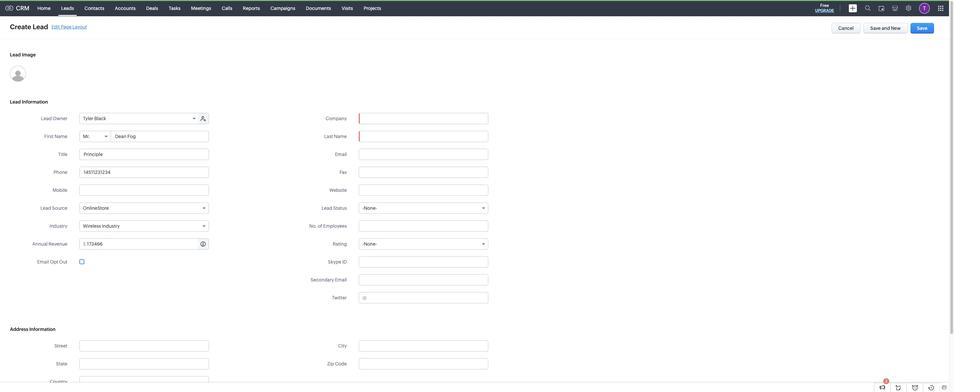Task type: vqa. For each thing, say whether or not it's contained in the screenshot.
size field
no



Task type: locate. For each thing, give the bounding box(es) containing it.
search image
[[866, 5, 871, 11]]

Mr. field
[[80, 131, 111, 142]]

rating
[[333, 242, 347, 247]]

-
[[363, 206, 364, 211], [363, 242, 364, 247]]

1 save from the left
[[871, 26, 881, 31]]

information right 'address'
[[29, 327, 56, 332]]

secondary email
[[311, 278, 347, 283]]

deals link
[[141, 0, 164, 16]]

- right rating
[[363, 242, 364, 247]]

0 horizontal spatial save
[[871, 26, 881, 31]]

calls
[[222, 5, 232, 11]]

skype
[[328, 260, 342, 265]]

information up lead owner
[[22, 99, 48, 105]]

-None- field
[[359, 203, 489, 214], [359, 239, 489, 250]]

search element
[[862, 0, 875, 16]]

mobile
[[53, 188, 67, 193]]

lead left source
[[40, 206, 51, 211]]

campaigns link
[[265, 0, 301, 16]]

reports
[[243, 5, 260, 11]]

None text field
[[359, 113, 488, 124], [111, 131, 209, 142], [359, 149, 489, 160], [87, 239, 209, 250], [359, 257, 489, 268], [359, 113, 488, 124], [111, 131, 209, 142], [359, 149, 489, 160], [87, 239, 209, 250], [359, 257, 489, 268]]

0 vertical spatial -none-
[[363, 206, 377, 211]]

save
[[871, 26, 881, 31], [918, 26, 928, 31]]

-none- field for lead status
[[359, 203, 489, 214]]

2 save from the left
[[918, 26, 928, 31]]

1 horizontal spatial industry
[[102, 224, 120, 229]]

annual
[[32, 242, 48, 247]]

2 name from the left
[[334, 134, 347, 139]]

0 horizontal spatial industry
[[50, 224, 67, 229]]

0 vertical spatial -none- field
[[359, 203, 489, 214]]

2 industry from the left
[[102, 224, 120, 229]]

-none-
[[363, 206, 377, 211], [363, 242, 377, 247]]

-none- field for rating
[[359, 239, 489, 250]]

lead for lead owner
[[41, 116, 52, 121]]

first name
[[44, 134, 67, 139]]

1 vertical spatial -
[[363, 242, 364, 247]]

industry up the revenue
[[50, 224, 67, 229]]

1 vertical spatial -none- field
[[359, 239, 489, 250]]

home link
[[32, 0, 56, 16]]

reports link
[[238, 0, 265, 16]]

industry inside field
[[102, 224, 120, 229]]

save button
[[911, 23, 935, 34]]

cancel
[[839, 26, 854, 31]]

- right status
[[363, 206, 364, 211]]

code
[[335, 362, 347, 367]]

1 vertical spatial information
[[29, 327, 56, 332]]

name right last
[[334, 134, 347, 139]]

lead source
[[40, 206, 67, 211]]

1 horizontal spatial name
[[334, 134, 347, 139]]

1 horizontal spatial save
[[918, 26, 928, 31]]

1 -none- field from the top
[[359, 203, 489, 214]]

lead left status
[[322, 206, 332, 211]]

image image
[[10, 66, 26, 82]]

@
[[363, 296, 367, 301]]

1 vertical spatial none-
[[364, 242, 377, 247]]

-none- for rating
[[363, 242, 377, 247]]

revenue
[[49, 242, 67, 247]]

name
[[55, 134, 67, 139], [334, 134, 347, 139]]

website
[[330, 188, 347, 193]]

campaigns
[[271, 5, 296, 11]]

0 horizontal spatial name
[[55, 134, 67, 139]]

address
[[10, 327, 28, 332]]

street
[[54, 344, 67, 349]]

email left opt
[[37, 260, 49, 265]]

email up the twitter
[[335, 278, 347, 283]]

name for last name
[[334, 134, 347, 139]]

no.
[[310, 224, 317, 229]]

lead down image
[[10, 99, 21, 105]]

0 vertical spatial none-
[[364, 206, 377, 211]]

email up fax
[[335, 152, 347, 157]]

edit page layout link
[[51, 24, 87, 29]]

id
[[342, 260, 347, 265]]

save for save and new
[[871, 26, 881, 31]]

crm link
[[5, 5, 29, 12]]

first
[[44, 134, 54, 139]]

lead for lead information
[[10, 99, 21, 105]]

name right first
[[55, 134, 67, 139]]

secondary
[[311, 278, 334, 283]]

industry
[[50, 224, 67, 229], [102, 224, 120, 229]]

contacts link
[[79, 0, 110, 16]]

-none- right status
[[363, 206, 377, 211]]

email opt out
[[37, 260, 67, 265]]

profile image
[[920, 3, 931, 13]]

0 vertical spatial email
[[335, 152, 347, 157]]

name for first name
[[55, 134, 67, 139]]

OnlineStore field
[[79, 203, 209, 214]]

2 -none- field from the top
[[359, 239, 489, 250]]

save left and
[[871, 26, 881, 31]]

none- right rating
[[364, 242, 377, 247]]

save inside button
[[918, 26, 928, 31]]

None field
[[359, 113, 488, 124], [80, 377, 209, 388], [359, 113, 488, 124], [80, 377, 209, 388]]

free
[[821, 3, 830, 8]]

save down 'profile' element
[[918, 26, 928, 31]]

image
[[22, 52, 36, 58]]

-none- right rating
[[363, 242, 377, 247]]

0 vertical spatial -
[[363, 206, 364, 211]]

1 name from the left
[[55, 134, 67, 139]]

email
[[335, 152, 347, 157], [37, 260, 49, 265], [335, 278, 347, 283]]

leads link
[[56, 0, 79, 16]]

create menu image
[[849, 4, 858, 12]]

title
[[58, 152, 67, 157]]

none-
[[364, 206, 377, 211], [364, 242, 377, 247]]

2 - from the top
[[363, 242, 364, 247]]

phone
[[54, 170, 67, 175]]

calls link
[[217, 0, 238, 16]]

0 vertical spatial information
[[22, 99, 48, 105]]

mr.
[[83, 134, 90, 139]]

cancel button
[[832, 23, 861, 34]]

1 vertical spatial email
[[37, 260, 49, 265]]

fax
[[340, 170, 347, 175]]

lead left owner
[[41, 116, 52, 121]]

2 none- from the top
[[364, 242, 377, 247]]

1 -none- from the top
[[363, 206, 377, 211]]

meetings link
[[186, 0, 217, 16]]

1 - from the top
[[363, 206, 364, 211]]

None text field
[[359, 131, 489, 142], [79, 149, 209, 160], [79, 167, 209, 178], [359, 167, 489, 178], [79, 185, 209, 196], [359, 185, 489, 196], [359, 221, 489, 232], [359, 275, 489, 286], [368, 293, 488, 304], [79, 341, 209, 352], [359, 341, 489, 352], [79, 359, 209, 370], [359, 359, 489, 370], [80, 377, 209, 388], [359, 131, 489, 142], [79, 149, 209, 160], [79, 167, 209, 178], [359, 167, 489, 178], [79, 185, 209, 196], [359, 185, 489, 196], [359, 221, 489, 232], [359, 275, 489, 286], [368, 293, 488, 304], [79, 341, 209, 352], [359, 341, 489, 352], [79, 359, 209, 370], [359, 359, 489, 370], [80, 377, 209, 388]]

1 none- from the top
[[364, 206, 377, 211]]

no. of employees
[[310, 224, 347, 229]]

2 -none- from the top
[[363, 242, 377, 247]]

information
[[22, 99, 48, 105], [29, 327, 56, 332]]

email for email opt out
[[37, 260, 49, 265]]

industry right wireless
[[102, 224, 120, 229]]

meetings
[[191, 5, 211, 11]]

information for lead information
[[22, 99, 48, 105]]

none- right status
[[364, 206, 377, 211]]

2
[[886, 380, 888, 384]]

create menu element
[[845, 0, 862, 16]]

lead status
[[322, 206, 347, 211]]

1 vertical spatial -none-
[[363, 242, 377, 247]]

save inside button
[[871, 26, 881, 31]]

lead left image
[[10, 52, 21, 58]]

onlinestore
[[83, 206, 109, 211]]

city
[[338, 344, 347, 349]]



Task type: describe. For each thing, give the bounding box(es) containing it.
address information
[[10, 327, 56, 332]]

email for email
[[335, 152, 347, 157]]

visits link
[[337, 0, 359, 16]]

page
[[61, 24, 72, 29]]

out
[[59, 260, 67, 265]]

Wireless Industry field
[[79, 221, 209, 232]]

lead image
[[10, 52, 36, 58]]

calendar image
[[879, 5, 885, 11]]

information for address information
[[29, 327, 56, 332]]

and
[[882, 26, 891, 31]]

save and new button
[[864, 23, 908, 34]]

zip
[[327, 362, 334, 367]]

edit
[[51, 24, 60, 29]]

none- for lead status
[[364, 206, 377, 211]]

2 vertical spatial email
[[335, 278, 347, 283]]

-none- for lead status
[[363, 206, 377, 211]]

contacts
[[85, 5, 104, 11]]

create lead edit page layout
[[10, 23, 87, 31]]

upgrade
[[816, 8, 835, 13]]

visits
[[342, 5, 353, 11]]

lead for lead status
[[322, 206, 332, 211]]

company
[[326, 116, 347, 121]]

employees
[[323, 224, 347, 229]]

country
[[50, 380, 67, 385]]

zip code
[[327, 362, 347, 367]]

source
[[52, 206, 67, 211]]

projects
[[364, 5, 381, 11]]

status
[[333, 206, 347, 211]]

$
[[83, 242, 86, 247]]

wireless industry
[[83, 224, 120, 229]]

home
[[37, 5, 51, 11]]

lead owner
[[41, 116, 67, 121]]

projects link
[[359, 0, 387, 16]]

lead for lead source
[[40, 206, 51, 211]]

new
[[892, 26, 902, 31]]

documents
[[306, 5, 331, 11]]

leads
[[61, 5, 74, 11]]

tasks
[[169, 5, 181, 11]]

wireless
[[83, 224, 101, 229]]

annual revenue
[[32, 242, 67, 247]]

crm
[[16, 5, 29, 12]]

none- for rating
[[364, 242, 377, 247]]

documents link
[[301, 0, 337, 16]]

lead information
[[10, 99, 48, 105]]

save and new
[[871, 26, 902, 31]]

- for rating
[[363, 242, 364, 247]]

last
[[324, 134, 333, 139]]

twitter
[[332, 296, 347, 301]]

opt
[[50, 260, 58, 265]]

profile element
[[916, 0, 935, 16]]

lead for lead image
[[10, 52, 21, 58]]

skype id
[[328, 260, 347, 265]]

tyler black
[[83, 116, 106, 121]]

save for save
[[918, 26, 928, 31]]

accounts link
[[110, 0, 141, 16]]

owner
[[53, 116, 67, 121]]

deals
[[146, 5, 158, 11]]

create
[[10, 23, 31, 31]]

last name
[[324, 134, 347, 139]]

state
[[56, 362, 67, 367]]

lead left 'edit'
[[33, 23, 48, 31]]

free upgrade
[[816, 3, 835, 13]]

layout
[[73, 24, 87, 29]]

of
[[318, 224, 322, 229]]

tasks link
[[164, 0, 186, 16]]

1 industry from the left
[[50, 224, 67, 229]]

black
[[94, 116, 106, 121]]

tyler
[[83, 116, 93, 121]]

- for lead status
[[363, 206, 364, 211]]

accounts
[[115, 5, 136, 11]]

Tyler Black field
[[80, 113, 199, 124]]



